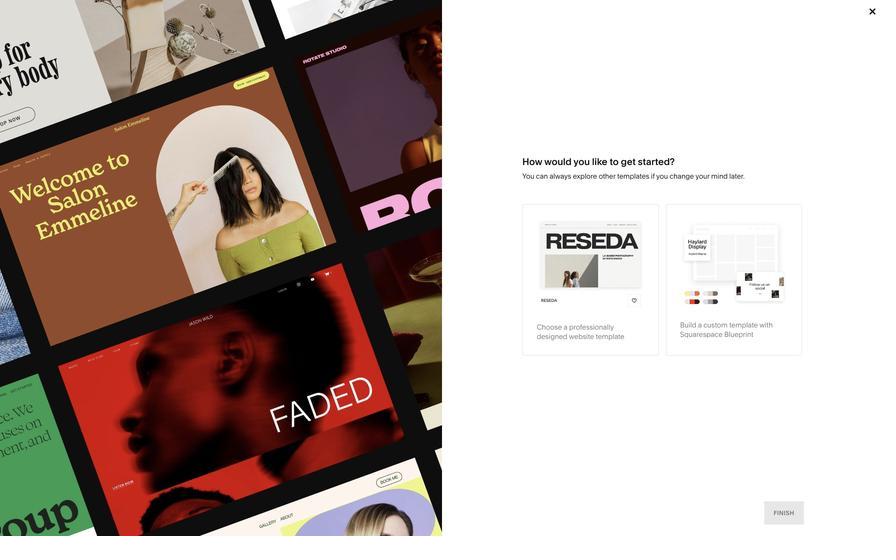Task type: describe. For each thing, give the bounding box(es) containing it.
food link
[[254, 170, 277, 177]]

blueprint
[[725, 330, 754, 339]]

template inside build a custom template with squarespace blueprint
[[730, 321, 758, 329]]

a for build
[[698, 321, 702, 329]]

real
[[344, 182, 356, 190]]

0 vertical spatial templates
[[422, 13, 459, 21]]

0 horizontal spatial services
[[81, 208, 105, 215]]

your
[[696, 172, 710, 180]]

popular designs link
[[164, 118, 219, 126]]

designs for popular designs
[[196, 118, 219, 126]]

topic
[[164, 104, 180, 110]]

entertainment link
[[254, 182, 302, 190]]

popular designs (30) link
[[134, 243, 196, 251]]

template store entry card image
[[537, 219, 645, 308]]

community & non-profits link
[[254, 157, 334, 165]]

cv
[[195, 182, 204, 190]]

one page
[[81, 182, 109, 190]]

(30)
[[184, 243, 196, 251]]

professionally
[[569, 323, 614, 331]]

events
[[344, 157, 363, 165]]

(
[[191, 271, 194, 283]]

photography link
[[164, 157, 209, 165]]

& for cv
[[190, 182, 194, 190]]

popular designs templates ( 30 )
[[68, 271, 208, 283]]

art
[[164, 144, 172, 152]]

all templates
[[164, 131, 202, 139]]

profits
[[308, 157, 325, 165]]

design
[[179, 144, 199, 152]]

art & design
[[164, 144, 199, 152]]

if
[[651, 172, 655, 180]]

& for podcasts
[[363, 144, 367, 152]]

with for yours
[[130, 68, 173, 94]]

finish
[[774, 509, 795, 517]]

like
[[592, 156, 608, 168]]

courses
[[81, 195, 104, 202]]

local
[[254, 144, 269, 152]]

finish button
[[765, 502, 804, 525]]

templates link
[[422, 0, 459, 34]]

to
[[610, 156, 619, 168]]

online
[[81, 118, 99, 126]]

build a custom template with squarespace blueprint button
[[666, 204, 802, 356]]

restaurants link
[[344, 131, 386, 139]]

products
[[363, 13, 398, 21]]

beauty
[[189, 170, 209, 177]]

popular designs (30)
[[134, 243, 196, 251]]

decor
[[458, 118, 475, 126]]

would
[[545, 156, 572, 168]]

& for beauty
[[184, 170, 188, 177]]

blog
[[81, 156, 94, 164]]

popular for popular designs templates ( 30 )
[[68, 271, 103, 283]]

nature & animals
[[434, 131, 482, 139]]

designed
[[537, 332, 568, 341]]

restaurants
[[344, 131, 377, 139]]

popular for popular designs (30)
[[134, 243, 157, 251]]

podcasts
[[369, 144, 394, 152]]

how
[[523, 156, 543, 168]]

squarespace logo link
[[17, 10, 187, 24]]

make any template yours with ease.
[[68, 46, 267, 94]]

animals
[[460, 131, 482, 139]]

personal & cv
[[164, 182, 204, 190]]

designs for popular designs (30)
[[158, 243, 183, 251]]

1 horizontal spatial services
[[290, 131, 314, 139]]

fashion link
[[254, 118, 285, 126]]

any
[[129, 46, 166, 72]]

weddings
[[344, 170, 373, 177]]

travel link
[[344, 118, 369, 126]]

custom
[[704, 321, 728, 329]]

& for decor
[[453, 118, 457, 126]]

products button
[[363, 0, 405, 34]]

real estate & properties
[[344, 182, 411, 190]]

mind
[[712, 172, 728, 180]]



Task type: locate. For each thing, give the bounding box(es) containing it.
community & non-profits
[[254, 157, 325, 165]]

1 horizontal spatial designs
[[158, 243, 183, 251]]

0 horizontal spatial designs
[[105, 271, 141, 283]]

professional services
[[254, 131, 314, 139]]

health
[[164, 170, 182, 177]]

nature
[[434, 131, 453, 139]]

personal
[[164, 182, 189, 190]]

template inside choose a professionally designed website template
[[596, 332, 625, 341]]

fashion
[[254, 118, 276, 126]]

& right art
[[174, 144, 178, 152]]

non-
[[294, 157, 308, 165]]

media
[[344, 144, 362, 152]]

professional
[[254, 131, 288, 139]]

properties
[[382, 182, 411, 190]]

you
[[574, 156, 590, 168], [657, 172, 668, 180]]

30
[[194, 271, 205, 283]]

services down courses
[[81, 208, 105, 215]]

all
[[164, 131, 171, 139]]

popular for popular designs
[[173, 118, 195, 126]]

1 horizontal spatial template
[[596, 332, 625, 341]]

can
[[536, 172, 548, 180]]

explore
[[573, 172, 597, 180]]

0 horizontal spatial a
[[564, 323, 568, 331]]

with inside make any template yours with ease.
[[130, 68, 173, 94]]

store
[[101, 118, 116, 126]]

& right the "health"
[[184, 170, 188, 177]]

ease.
[[178, 68, 232, 94]]

you up the explore
[[574, 156, 590, 168]]

2 vertical spatial popular
[[68, 271, 103, 283]]

scheduling
[[81, 169, 113, 177]]

a inside build a custom template with squarespace blueprint
[[698, 321, 702, 329]]

1 horizontal spatial popular
[[134, 243, 157, 251]]

& for animals
[[454, 131, 458, 139]]

personal & cv link
[[164, 182, 212, 190]]

home & decor link
[[434, 118, 484, 126]]

website
[[569, 332, 594, 341]]

with for template
[[760, 321, 773, 329]]

media & podcasts
[[344, 144, 394, 152]]

1 horizontal spatial with
[[760, 321, 773, 329]]

real estate & properties link
[[344, 182, 419, 190]]

templates promo image image
[[0, 0, 442, 536]]

2 vertical spatial template
[[596, 332, 625, 341]]

& right home
[[453, 118, 457, 126]]

squarespace blueprint entry card image
[[680, 219, 788, 306]]

weddings link
[[344, 170, 381, 177]]

memberships
[[81, 144, 120, 151]]

business
[[271, 144, 296, 152]]

health & beauty link
[[164, 170, 217, 177]]

popular
[[173, 118, 195, 126], [134, 243, 157, 251], [68, 271, 103, 283]]

2 vertical spatial designs
[[105, 271, 141, 283]]

change
[[670, 172, 694, 180]]

started?
[[638, 156, 675, 168]]

template
[[171, 46, 262, 72], [730, 321, 758, 329], [596, 332, 625, 341]]

&
[[453, 118, 457, 126], [454, 131, 458, 139], [174, 144, 178, 152], [363, 144, 367, 152], [288, 157, 292, 165], [184, 170, 188, 177], [190, 182, 194, 190], [377, 182, 381, 190]]

health & beauty
[[164, 170, 209, 177]]

0 horizontal spatial popular
[[68, 271, 103, 283]]

0 vertical spatial services
[[290, 131, 314, 139]]

1 horizontal spatial you
[[657, 172, 668, 180]]

1 vertical spatial designs
[[158, 243, 183, 251]]

yours
[[68, 68, 125, 94]]

templates
[[617, 172, 650, 180]]

2 vertical spatial templates
[[143, 271, 189, 283]]

& left non-
[[288, 157, 292, 165]]

1 vertical spatial template
[[730, 321, 758, 329]]

& for non-
[[288, 157, 292, 165]]

designs for popular designs templates ( 30 )
[[105, 271, 141, 283]]

type
[[68, 104, 81, 110]]

2 horizontal spatial designs
[[196, 118, 219, 126]]

home & decor
[[434, 118, 475, 126]]

entertainment
[[254, 182, 294, 190]]

0 horizontal spatial with
[[130, 68, 173, 94]]

popular designs
[[173, 118, 219, 126]]

media & podcasts link
[[344, 144, 403, 152]]

bloom image
[[327, 292, 557, 536]]

all templates link
[[164, 131, 210, 139]]

1 vertical spatial services
[[81, 208, 105, 215]]

nature & animals link
[[434, 131, 491, 139]]

choose
[[537, 323, 562, 331]]

0 vertical spatial you
[[574, 156, 590, 168]]

home
[[434, 118, 451, 126]]

professional services link
[[254, 131, 322, 139]]

fitness
[[434, 144, 454, 152]]

bogart image
[[586, 292, 816, 439]]

1 vertical spatial popular
[[134, 243, 157, 251]]

0 vertical spatial with
[[130, 68, 173, 94]]

page
[[94, 182, 109, 190]]

0 vertical spatial designs
[[196, 118, 219, 126]]

a right choose
[[564, 323, 568, 331]]

0 vertical spatial template
[[171, 46, 262, 72]]

services up business
[[290, 131, 314, 139]]

local business
[[254, 144, 296, 152]]

a for choose
[[564, 323, 568, 331]]

& left cv at the left
[[190, 182, 194, 190]]

0 horizontal spatial template
[[171, 46, 262, 72]]

altaloma image
[[69, 292, 298, 536]]

online store
[[81, 118, 116, 126]]

make
[[68, 46, 124, 72]]

events link
[[344, 157, 371, 165]]

photography
[[164, 157, 200, 165]]

build a custom template with squarespace blueprint
[[680, 321, 773, 339]]

& right estate
[[377, 182, 381, 190]]

a inside choose a professionally designed website template
[[564, 323, 568, 331]]

2 horizontal spatial popular
[[173, 118, 195, 126]]

estate
[[358, 182, 375, 190]]

build
[[680, 321, 697, 329]]

& right media
[[363, 144, 367, 152]]

1 vertical spatial templates
[[173, 131, 202, 139]]

choose a professionally designed website template button
[[523, 204, 659, 356]]

food
[[254, 170, 269, 177]]

1 vertical spatial with
[[760, 321, 773, 329]]

0 vertical spatial popular
[[173, 118, 195, 126]]

2 horizontal spatial template
[[730, 321, 758, 329]]

choose a professionally designed website template
[[537, 323, 625, 341]]

community
[[254, 157, 287, 165]]

fitness link
[[434, 144, 463, 152]]

squarespace logo image
[[17, 10, 112, 24]]

squarespace
[[680, 330, 723, 339]]

always
[[550, 172, 571, 180]]

1 horizontal spatial a
[[698, 321, 702, 329]]

get
[[621, 156, 636, 168]]

how would you like to get started? you can always explore other templates if you change your mind later.
[[523, 156, 745, 180]]

with inside build a custom template with squarespace blueprint
[[760, 321, 773, 329]]

0 horizontal spatial you
[[574, 156, 590, 168]]

you
[[523, 172, 535, 180]]

local business link
[[254, 144, 304, 152]]

template inside make any template yours with ease.
[[171, 46, 262, 72]]

travel
[[344, 118, 361, 126]]

you right if
[[657, 172, 668, 180]]

)
[[205, 271, 208, 283]]

a up squarespace
[[698, 321, 702, 329]]

& right nature on the top
[[454, 131, 458, 139]]

1 vertical spatial you
[[657, 172, 668, 180]]

one
[[81, 182, 93, 190]]

& for design
[[174, 144, 178, 152]]



Task type: vqa. For each thing, say whether or not it's contained in the screenshot.
"Preview" corresponding to Preview Dario
no



